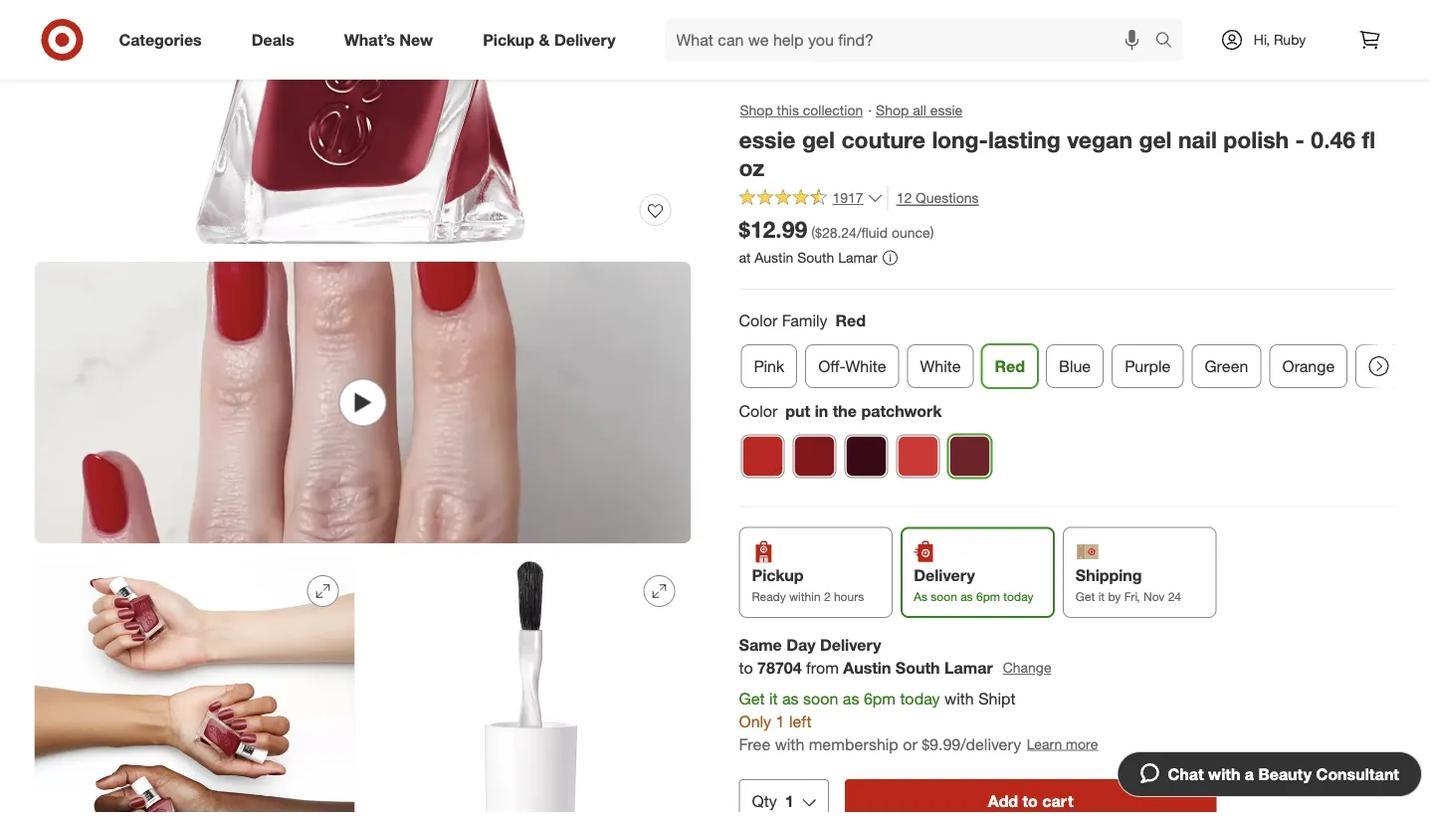 Task type: locate. For each thing, give the bounding box(es) containing it.
0 horizontal spatial get
[[739, 689, 765, 708]]

pickup inside pickup ready within 2 hours
[[752, 566, 804, 585]]

0 vertical spatial pickup
[[483, 30, 534, 49]]

south down (
[[797, 249, 834, 266]]

shipping
[[1076, 566, 1142, 585]]

0 vertical spatial austin
[[755, 249, 794, 266]]

to right add
[[1023, 791, 1038, 811]]

0 horizontal spatial shop
[[740, 102, 773, 119]]

a
[[1245, 764, 1254, 784]]

soon
[[931, 589, 957, 604], [803, 689, 838, 708]]

1 vertical spatial get
[[739, 689, 765, 708]]

today down from austin south lamar
[[900, 689, 940, 708]]

12 questions link
[[887, 187, 979, 209]]

0 vertical spatial it
[[1098, 589, 1105, 604]]

&
[[539, 30, 550, 49]]

only
[[739, 712, 771, 731]]

0 horizontal spatial 6pm
[[864, 689, 896, 708]]

blue link
[[1046, 344, 1104, 388]]

1 vertical spatial color
[[739, 401, 778, 421]]

austin down $12.99
[[755, 249, 794, 266]]

delivery up as at bottom right
[[914, 566, 975, 585]]

with left shipt
[[945, 689, 974, 708]]

lamar up shipt
[[945, 658, 993, 677]]

what's new
[[344, 30, 433, 49]]

soon right as at bottom right
[[931, 589, 957, 604]]

pickup for ready
[[752, 566, 804, 585]]

1 vertical spatial soon
[[803, 689, 838, 708]]

delivery right &
[[554, 30, 616, 49]]

0 horizontal spatial gel
[[802, 125, 835, 153]]

red left blue
[[995, 356, 1025, 376]]

rock the runway image
[[742, 436, 784, 477]]

$12.99
[[739, 215, 807, 243]]

pickup for &
[[483, 30, 534, 49]]

0 horizontal spatial to
[[739, 658, 753, 677]]

1 vertical spatial south
[[896, 658, 940, 677]]

0 horizontal spatial it
[[769, 689, 778, 708]]

0 vertical spatial south
[[797, 249, 834, 266]]

ounce
[[892, 224, 930, 241]]

white link
[[907, 344, 974, 388]]

orange link
[[1269, 344, 1348, 388]]

south up get it as soon as 6pm today with shipt only 1 left free with membership or $9.99/delivery learn more
[[896, 658, 940, 677]]

0 vertical spatial essie
[[930, 102, 963, 119]]

gel left nail
[[1139, 125, 1172, 153]]

off-white link
[[805, 344, 899, 388]]

categories link
[[102, 18, 227, 62]]

6pm inside delivery as soon as 6pm today
[[976, 589, 1000, 604]]

today
[[1003, 589, 1034, 604], [900, 689, 940, 708]]

it inside get it as soon as 6pm today with shipt only 1 left free with membership or $9.99/delivery learn more
[[769, 689, 778, 708]]

shipping get it by fri, nov 24
[[1076, 566, 1181, 604]]

0 vertical spatial 1
[[776, 712, 785, 731]]

beauty
[[1258, 764, 1312, 784]]

get left by
[[1076, 589, 1095, 604]]

essie up oz
[[739, 125, 796, 153]]

essie gel couture long-lasting vegan gel nail polish - 0.46 fl oz
[[739, 125, 1375, 182]]

austin for from
[[843, 658, 891, 677]]

delivery up from
[[820, 635, 881, 655]]

1 left "left"
[[776, 712, 785, 731]]

it inside shipping get it by fri, nov 24
[[1098, 589, 1105, 604]]

1 vertical spatial 6pm
[[864, 689, 896, 708]]

1 vertical spatial it
[[769, 689, 778, 708]]

2 vertical spatial delivery
[[820, 635, 881, 655]]

1 horizontal spatial essie
[[930, 102, 963, 119]]

essie right all
[[930, 102, 963, 119]]

0 vertical spatial lamar
[[838, 249, 877, 266]]

1 horizontal spatial gel
[[1139, 125, 1172, 153]]

1 right qty
[[785, 791, 794, 811]]

as up "left"
[[782, 689, 799, 708]]

get it as soon as 6pm today with shipt only 1 left free with membership or $9.99/delivery learn more
[[739, 689, 1098, 754]]

pickup
[[483, 30, 534, 49], [752, 566, 804, 585]]

1 horizontal spatial lamar
[[945, 658, 993, 677]]

1 vertical spatial lamar
[[945, 658, 993, 677]]

shop left this
[[740, 102, 773, 119]]

gel
[[802, 125, 835, 153], [1139, 125, 1172, 153]]

1 vertical spatial red
[[995, 356, 1025, 376]]

as inside delivery as soon as 6pm today
[[961, 589, 973, 604]]

0 horizontal spatial pickup
[[483, 30, 534, 49]]

pink
[[754, 356, 784, 376]]

1 inside get it as soon as 6pm today with shipt only 1 left free with membership or $9.99/delivery learn more
[[776, 712, 785, 731]]

off-white
[[818, 356, 886, 376]]

0 horizontal spatial austin
[[755, 249, 794, 266]]

south for at austin south lamar
[[797, 249, 834, 266]]

austin
[[755, 249, 794, 266], [843, 658, 891, 677]]

vegan
[[1067, 125, 1133, 153]]

couture
[[841, 125, 926, 153]]

cart
[[1042, 791, 1073, 811]]

0 vertical spatial red
[[836, 311, 866, 330]]

delivery for pickup & delivery
[[554, 30, 616, 49]]

color left put
[[739, 401, 778, 421]]

change
[[1003, 659, 1052, 676]]

lamar for from austin south lamar
[[945, 658, 993, 677]]

group
[[737, 310, 1430, 396]]

1 horizontal spatial south
[[896, 658, 940, 677]]

today up change
[[1003, 589, 1034, 604]]

it left by
[[1098, 589, 1105, 604]]

0 vertical spatial to
[[739, 658, 753, 677]]

1 horizontal spatial red
[[995, 356, 1025, 376]]

long-
[[932, 125, 988, 153]]

red up off-white on the top of the page
[[836, 311, 866, 330]]

0 vertical spatial get
[[1076, 589, 1095, 604]]

)
[[930, 224, 934, 241]]

delivery for same day delivery
[[820, 635, 881, 655]]

2 horizontal spatial as
[[961, 589, 973, 604]]

color
[[739, 311, 778, 330], [739, 401, 778, 421]]

1 horizontal spatial 6pm
[[976, 589, 1000, 604]]

soon inside delivery as soon as 6pm today
[[931, 589, 957, 604]]

it
[[1098, 589, 1105, 604], [769, 689, 778, 708]]

color up pink
[[739, 311, 778, 330]]

1 horizontal spatial austin
[[843, 658, 891, 677]]

off-
[[818, 356, 845, 376]]

0 horizontal spatial soon
[[803, 689, 838, 708]]

2
[[824, 589, 831, 604]]

2 horizontal spatial delivery
[[914, 566, 975, 585]]

0 horizontal spatial white
[[845, 356, 886, 376]]

soon up "left"
[[803, 689, 838, 708]]

pickup up ready
[[752, 566, 804, 585]]

free
[[739, 734, 771, 754]]

0 horizontal spatial south
[[797, 249, 834, 266]]

white up the patchwork
[[920, 356, 961, 376]]

austin right from
[[843, 658, 891, 677]]

model clicks image
[[845, 436, 887, 477]]

shop left all
[[876, 102, 909, 119]]

with left 'a'
[[1208, 764, 1240, 784]]

with down "left"
[[775, 734, 804, 754]]

1 horizontal spatial white
[[920, 356, 961, 376]]

to down same
[[739, 658, 753, 677]]

2 shop from the left
[[876, 102, 909, 119]]

2 vertical spatial with
[[1208, 764, 1240, 784]]

hours
[[834, 589, 864, 604]]

1 vertical spatial pickup
[[752, 566, 804, 585]]

1 vertical spatial with
[[775, 734, 804, 754]]

0.46
[[1311, 125, 1356, 153]]

fl
[[1362, 125, 1375, 153]]

delivery inside delivery as soon as 6pm today
[[914, 566, 975, 585]]

1 horizontal spatial delivery
[[820, 635, 881, 655]]

6pm right as at bottom right
[[976, 589, 1000, 604]]

as up membership
[[843, 689, 859, 708]]

1 white from the left
[[845, 356, 886, 376]]

shop for shop this collection
[[740, 102, 773, 119]]

same
[[739, 635, 782, 655]]

0 horizontal spatial red
[[836, 311, 866, 330]]

same day delivery
[[739, 635, 881, 655]]

0 horizontal spatial with
[[775, 734, 804, 754]]

/fluid
[[857, 224, 888, 241]]

1 horizontal spatial shop
[[876, 102, 909, 119]]

lamar
[[838, 249, 877, 266], [945, 658, 993, 677]]

0 vertical spatial delivery
[[554, 30, 616, 49]]

green
[[1205, 356, 1249, 376]]

white
[[845, 356, 886, 376], [920, 356, 961, 376]]

1 horizontal spatial with
[[945, 689, 974, 708]]

fri,
[[1124, 589, 1140, 604]]

pickup left &
[[483, 30, 534, 49]]

2 horizontal spatial with
[[1208, 764, 1240, 784]]

get up only
[[739, 689, 765, 708]]

nail
[[1178, 125, 1217, 153]]

6pm down from austin south lamar
[[864, 689, 896, 708]]

more
[[1066, 735, 1098, 753]]

1 vertical spatial austin
[[843, 658, 891, 677]]

get
[[1076, 589, 1095, 604], [739, 689, 765, 708]]

0 vertical spatial with
[[945, 689, 974, 708]]

essie inside "essie gel couture long-lasting vegan gel nail polish - 0.46 fl oz"
[[739, 125, 796, 153]]

south
[[797, 249, 834, 266], [896, 658, 940, 677]]

group containing color family
[[737, 310, 1430, 396]]

0 vertical spatial 6pm
[[976, 589, 1000, 604]]

2 color from the top
[[739, 401, 778, 421]]

1 color from the top
[[739, 311, 778, 330]]

1 vertical spatial essie
[[739, 125, 796, 153]]

1 vertical spatial delivery
[[914, 566, 975, 585]]

delivery as soon as 6pm today
[[914, 566, 1034, 604]]

get inside shipping get it by fri, nov 24
[[1076, 589, 1095, 604]]

6pm
[[976, 589, 1000, 604], [864, 689, 896, 708]]

0 vertical spatial soon
[[931, 589, 957, 604]]

1 shop from the left
[[740, 102, 773, 119]]

1 vertical spatial to
[[1023, 791, 1038, 811]]

0 horizontal spatial today
[[900, 689, 940, 708]]

1 gel from the left
[[802, 125, 835, 153]]

as
[[914, 589, 927, 604]]

red link
[[982, 344, 1038, 388]]

essie
[[930, 102, 963, 119], [739, 125, 796, 153]]

with
[[945, 689, 974, 708], [775, 734, 804, 754], [1208, 764, 1240, 784]]

search
[[1146, 32, 1194, 51]]

1
[[776, 712, 785, 731], [785, 791, 794, 811]]

78704
[[757, 658, 802, 677]]

get inside get it as soon as 6pm today with shipt only 1 left free with membership or $9.99/delivery learn more
[[739, 689, 765, 708]]

it up only
[[769, 689, 778, 708]]

electric geometric image
[[897, 436, 939, 477]]

0 horizontal spatial delivery
[[554, 30, 616, 49]]

0 horizontal spatial essie
[[739, 125, 796, 153]]

as right as at bottom right
[[961, 589, 973, 604]]

1 vertical spatial today
[[900, 689, 940, 708]]

shop inside shop this collection link
[[740, 102, 773, 119]]

1 horizontal spatial pickup
[[752, 566, 804, 585]]

add
[[988, 791, 1018, 811]]

0 vertical spatial color
[[739, 311, 778, 330]]

0 horizontal spatial lamar
[[838, 249, 877, 266]]

white up the
[[845, 356, 886, 376]]

oz
[[739, 154, 764, 182]]

gel down 'collection'
[[802, 125, 835, 153]]

1 horizontal spatial it
[[1098, 589, 1105, 604]]

0 vertical spatial today
[[1003, 589, 1034, 604]]

lamar down /fluid
[[838, 249, 877, 266]]

1 horizontal spatial get
[[1076, 589, 1095, 604]]

from
[[806, 658, 839, 677]]

1 horizontal spatial to
[[1023, 791, 1038, 811]]

1 horizontal spatial soon
[[931, 589, 957, 604]]

1 horizontal spatial today
[[1003, 589, 1034, 604]]



Task type: vqa. For each thing, say whether or not it's contained in the screenshot.
Same Day Delivery button
no



Task type: describe. For each thing, give the bounding box(es) containing it.
$12.99 ( $28.24 /fluid ounce )
[[739, 215, 934, 243]]

the
[[833, 401, 857, 421]]

essie gel couture long-lasting vegan gel nail polish - 0.46 fl oz, 2 of 15, play video image
[[34, 262, 691, 544]]

add to cart button
[[845, 779, 1217, 813]]

$9.99/delivery
[[922, 734, 1021, 754]]

shop this collection
[[740, 102, 863, 119]]

what's
[[344, 30, 395, 49]]

qty 1
[[752, 791, 794, 811]]

qty
[[752, 791, 777, 811]]

blue
[[1059, 356, 1091, 376]]

chat with a beauty consultant
[[1168, 764, 1399, 784]]

1917
[[833, 189, 863, 206]]

purple link
[[1112, 344, 1184, 388]]

pickup & delivery
[[483, 30, 616, 49]]

green link
[[1192, 344, 1261, 388]]

brown link
[[1356, 344, 1427, 388]]

nov
[[1144, 589, 1165, 604]]

pink link
[[741, 344, 797, 388]]

patchwork
[[861, 401, 942, 421]]

essie gel couture long-lasting vegan gel nail polish - 0.46 fl oz, 3 of 15 image
[[34, 560, 355, 813]]

brown
[[1369, 356, 1414, 376]]

day
[[786, 635, 816, 655]]

polish
[[1223, 125, 1289, 153]]

24
[[1168, 589, 1181, 604]]

color for color family red
[[739, 311, 778, 330]]

at
[[739, 249, 751, 266]]

within
[[789, 589, 821, 604]]

hi,
[[1254, 31, 1270, 48]]

consultant
[[1316, 764, 1399, 784]]

what's new link
[[327, 18, 458, 62]]

0 horizontal spatial as
[[782, 689, 799, 708]]

$28.24
[[815, 224, 857, 241]]

color put in the patchwork
[[739, 401, 942, 421]]

today inside delivery as soon as 6pm today
[[1003, 589, 1034, 604]]

family
[[782, 311, 828, 330]]

lamar for at austin south lamar
[[838, 249, 877, 266]]

shop for shop all essie
[[876, 102, 909, 119]]

12 questions
[[896, 189, 979, 207]]

pickup ready within 2 hours
[[752, 566, 864, 604]]

left
[[789, 712, 812, 731]]

put in the patchwork image
[[949, 436, 991, 477]]

1 vertical spatial 1
[[785, 791, 794, 811]]

hi, ruby
[[1254, 31, 1306, 48]]

pickup & delivery link
[[466, 18, 640, 62]]

orange
[[1282, 356, 1335, 376]]

new
[[399, 30, 433, 49]]

today inside get it as soon as 6pm today with shipt only 1 left free with membership or $9.99/delivery learn more
[[900, 689, 940, 708]]

deals
[[252, 30, 294, 49]]

color for color put in the patchwork
[[739, 401, 778, 421]]

12
[[896, 189, 912, 207]]

put
[[786, 401, 810, 421]]

lasting
[[988, 125, 1061, 153]]

color family red
[[739, 311, 866, 330]]

categories
[[119, 30, 202, 49]]

questions
[[916, 189, 979, 207]]

learn more button
[[1026, 733, 1099, 756]]

soon inside get it as soon as 6pm today with shipt only 1 left free with membership or $9.99/delivery learn more
[[803, 689, 838, 708]]

by
[[1108, 589, 1121, 604]]

shop this collection link
[[739, 100, 864, 121]]

shop all essie
[[876, 102, 963, 119]]

(
[[811, 224, 815, 241]]

change button
[[1002, 657, 1053, 679]]

What can we help you find? suggestions appear below search field
[[664, 18, 1160, 62]]

shipt
[[978, 689, 1016, 708]]

membership
[[809, 734, 899, 754]]

2 gel from the left
[[1139, 125, 1172, 153]]

essie gel couture long-lasting vegan gel nail polish - 0.46 fl oz, 1 of 15 image
[[34, 0, 691, 246]]

bubbles only image
[[794, 436, 835, 477]]

2 white from the left
[[920, 356, 961, 376]]

6pm inside get it as soon as 6pm today with shipt only 1 left free with membership or $9.99/delivery learn more
[[864, 689, 896, 708]]

this
[[777, 102, 799, 119]]

1917 link
[[739, 187, 883, 211]]

all
[[913, 102, 926, 119]]

chat
[[1168, 764, 1204, 784]]

in
[[815, 401, 828, 421]]

learn
[[1027, 735, 1062, 753]]

to 78704
[[739, 658, 802, 677]]

purple
[[1125, 356, 1171, 376]]

1 horizontal spatial as
[[843, 689, 859, 708]]

chat with a beauty consultant button
[[1117, 751, 1422, 797]]

collection
[[803, 102, 863, 119]]

deals link
[[235, 18, 319, 62]]

austin for at
[[755, 249, 794, 266]]

ready
[[752, 589, 786, 604]]

south for from austin south lamar
[[896, 658, 940, 677]]

from austin south lamar
[[806, 658, 993, 677]]

add to cart
[[988, 791, 1073, 811]]

-
[[1295, 125, 1305, 153]]

essie gel couture long-lasting vegan gel nail polish - 0.46 fl oz, 4 of 15 image
[[371, 560, 691, 813]]

with inside button
[[1208, 764, 1240, 784]]

to inside button
[[1023, 791, 1038, 811]]



